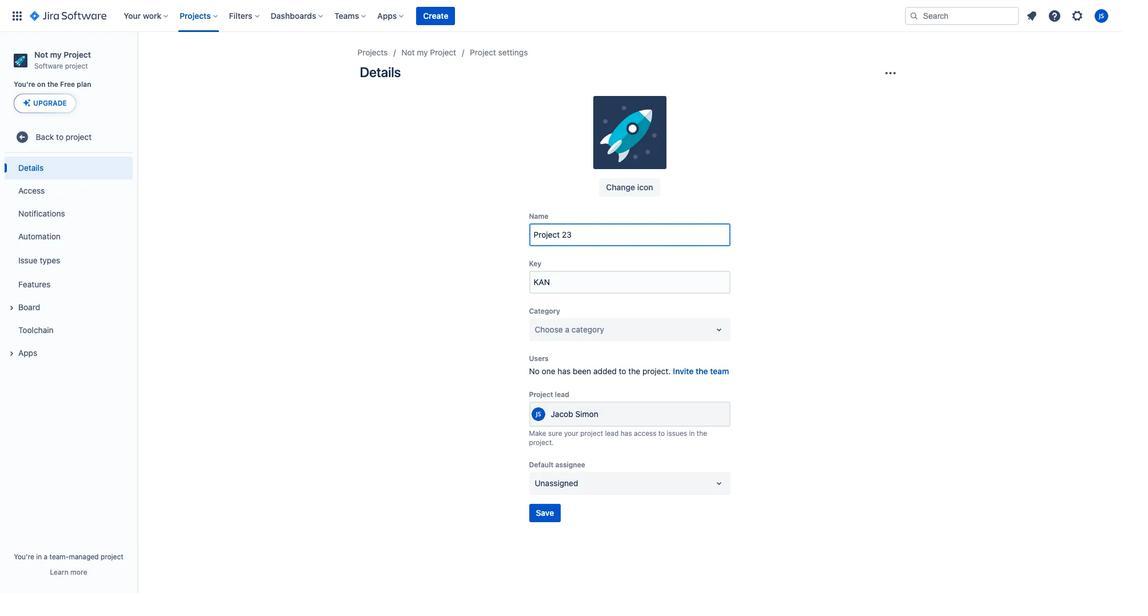 Task type: vqa. For each thing, say whether or not it's contained in the screenshot.
"Space" element
no



Task type: locate. For each thing, give the bounding box(es) containing it.
has right one
[[558, 367, 571, 376]]

my down create button
[[417, 47, 428, 57]]

access link
[[5, 180, 133, 203]]

lead left access
[[605, 429, 619, 438]]

types
[[40, 256, 60, 265]]

apps
[[378, 11, 397, 20], [18, 348, 37, 358]]

name
[[529, 212, 549, 221]]

0 vertical spatial details
[[360, 64, 401, 80]]

0 vertical spatial you're
[[14, 80, 35, 89]]

no
[[529, 367, 540, 376]]

settings image
[[1071, 9, 1085, 23]]

has left access
[[621, 429, 632, 438]]

0 horizontal spatial my
[[50, 50, 62, 59]]

projects inside "dropdown button"
[[180, 11, 211, 20]]

open image
[[712, 323, 726, 337], [712, 477, 726, 491]]

1 horizontal spatial apps
[[378, 11, 397, 20]]

0 horizontal spatial project.
[[529, 439, 554, 447]]

access
[[634, 429, 657, 438]]

0 vertical spatial a
[[565, 325, 570, 334]]

1 vertical spatial open image
[[712, 477, 726, 491]]

0 vertical spatial project.
[[643, 367, 671, 376]]

1 horizontal spatial details
[[360, 64, 401, 80]]

1 vertical spatial has
[[621, 429, 632, 438]]

notifications
[[18, 209, 65, 218]]

not
[[402, 47, 415, 57], [34, 50, 48, 59]]

1 horizontal spatial project.
[[643, 367, 671, 376]]

2 open image from the top
[[712, 477, 726, 491]]

toolchain
[[18, 325, 54, 335]]

a
[[565, 325, 570, 334], [44, 553, 48, 562]]

0 vertical spatial lead
[[555, 391, 569, 399]]

in left team-
[[36, 553, 42, 562]]

jacob simon image
[[532, 408, 545, 421]]

to inside users no one has been added to the project. invite the team
[[619, 367, 626, 376]]

Category text field
[[535, 324, 537, 336]]

group
[[5, 153, 133, 368]]

team
[[710, 367, 729, 376]]

group containing details
[[5, 153, 133, 368]]

invite
[[673, 367, 694, 376]]

upgrade button
[[14, 95, 75, 113]]

banner
[[0, 0, 1123, 32]]

not my project software project
[[34, 50, 91, 70]]

project left settings
[[470, 47, 496, 57]]

1 vertical spatial apps
[[18, 348, 37, 358]]

you're
[[14, 80, 35, 89], [14, 553, 34, 562]]

you're on the free plan
[[14, 80, 91, 89]]

not right projects link
[[402, 47, 415, 57]]

assignee
[[556, 461, 585, 469]]

you're left on
[[14, 80, 35, 89]]

project inside not my project software project
[[64, 50, 91, 59]]

1 vertical spatial a
[[44, 553, 48, 562]]

1 horizontal spatial not
[[402, 47, 415, 57]]

1 vertical spatial details
[[18, 163, 44, 173]]

lead up jacob
[[555, 391, 569, 399]]

0 horizontal spatial projects
[[180, 11, 211, 20]]

expand image
[[5, 347, 18, 361]]

1 vertical spatial lead
[[605, 429, 619, 438]]

change
[[606, 182, 635, 192]]

has inside users no one has been added to the project. invite the team
[[558, 367, 571, 376]]

to right the added
[[619, 367, 626, 376]]

has
[[558, 367, 571, 376], [621, 429, 632, 438]]

search image
[[910, 11, 919, 20]]

0 horizontal spatial has
[[558, 367, 571, 376]]

project.
[[643, 367, 671, 376], [529, 439, 554, 447]]

a right choose
[[565, 325, 570, 334]]

project
[[65, 62, 88, 70], [66, 132, 92, 142], [581, 429, 603, 438], [101, 553, 123, 562]]

apps button
[[374, 7, 409, 25]]

sure
[[548, 429, 562, 438]]

1 horizontal spatial projects
[[358, 47, 388, 57]]

simon
[[576, 410, 599, 419]]

1 horizontal spatial has
[[621, 429, 632, 438]]

lead
[[555, 391, 569, 399], [605, 429, 619, 438]]

2 you're from the top
[[14, 553, 34, 562]]

your profile and settings image
[[1095, 9, 1109, 23]]

0 vertical spatial to
[[56, 132, 64, 142]]

your
[[124, 11, 141, 20]]

learn more
[[50, 568, 87, 577]]

0 horizontal spatial apps
[[18, 348, 37, 358]]

teams
[[335, 11, 359, 20]]

projects
[[180, 11, 211, 20], [358, 47, 388, 57]]

notifications image
[[1025, 9, 1039, 23]]

my up software
[[50, 50, 62, 59]]

1 horizontal spatial lead
[[605, 429, 619, 438]]

0 vertical spatial apps
[[378, 11, 397, 20]]

project settings
[[470, 47, 528, 57]]

you're in a team-managed project
[[14, 553, 123, 562]]

appswitcher icon image
[[10, 9, 24, 23]]

project. down make in the bottom of the page
[[529, 439, 554, 447]]

0 vertical spatial has
[[558, 367, 571, 376]]

learn more button
[[50, 568, 87, 578]]

2 vertical spatial to
[[659, 429, 665, 438]]

software
[[34, 62, 63, 70]]

details
[[360, 64, 401, 80], [18, 163, 44, 173]]

0 horizontal spatial details
[[18, 163, 44, 173]]

banner containing your work
[[0, 0, 1123, 32]]

1 vertical spatial projects
[[358, 47, 388, 57]]

details up "access"
[[18, 163, 44, 173]]

apps down toolchain
[[18, 348, 37, 358]]

not my project link
[[402, 46, 456, 59]]

has inside make sure your project lead has access to issues in the project.
[[621, 429, 632, 438]]

help image
[[1048, 9, 1062, 23]]

back to project
[[36, 132, 92, 142]]

to
[[56, 132, 64, 142], [619, 367, 626, 376], [659, 429, 665, 438]]

project up the plan
[[65, 62, 88, 70]]

not inside not my project software project
[[34, 50, 48, 59]]

users element
[[529, 366, 731, 377]]

change icon button
[[599, 178, 660, 197]]

0 vertical spatial open image
[[712, 323, 726, 337]]

project up the plan
[[64, 50, 91, 59]]

1 vertical spatial you're
[[14, 553, 34, 562]]

not up software
[[34, 50, 48, 59]]

jira software image
[[30, 9, 107, 23], [30, 9, 107, 23]]

issue
[[18, 256, 38, 265]]

apps inside button
[[18, 348, 37, 358]]

1 vertical spatial project.
[[529, 439, 554, 447]]

a left team-
[[44, 553, 48, 562]]

toolchain link
[[5, 319, 133, 342]]

the right issues
[[697, 429, 707, 438]]

my
[[417, 47, 428, 57], [50, 50, 62, 59]]

features link
[[5, 274, 133, 296]]

apps right teams popup button
[[378, 11, 397, 20]]

in
[[689, 429, 695, 438], [36, 553, 42, 562]]

0 horizontal spatial to
[[56, 132, 64, 142]]

my inside not my project software project
[[50, 50, 62, 59]]

details down projects link
[[360, 64, 401, 80]]

upgrade
[[33, 99, 67, 108]]

create button
[[417, 7, 455, 25]]

project. left invite
[[643, 367, 671, 376]]

project down simon
[[581, 429, 603, 438]]

1 open image from the top
[[712, 323, 726, 337]]

to right back
[[56, 132, 64, 142]]

dashboards button
[[267, 7, 328, 25]]

back
[[36, 132, 54, 142]]

1 horizontal spatial to
[[619, 367, 626, 376]]

0 vertical spatial in
[[689, 429, 695, 438]]

your work button
[[120, 7, 173, 25]]

open image for choose a category
[[712, 323, 726, 337]]

to inside make sure your project lead has access to issues in the project.
[[659, 429, 665, 438]]

0 vertical spatial projects
[[180, 11, 211, 20]]

projects down apps popup button
[[358, 47, 388, 57]]

Search field
[[905, 7, 1020, 25]]

in right issues
[[689, 429, 695, 438]]

0 horizontal spatial in
[[36, 553, 42, 562]]

project
[[430, 47, 456, 57], [470, 47, 496, 57], [64, 50, 91, 59], [529, 391, 553, 399]]

project inside 'link'
[[470, 47, 496, 57]]

1 vertical spatial to
[[619, 367, 626, 376]]

projects right work
[[180, 11, 211, 20]]

1 you're from the top
[[14, 80, 35, 89]]

1 horizontal spatial in
[[689, 429, 695, 438]]

plan
[[77, 80, 91, 89]]

project. inside users no one has been added to the project. invite the team
[[643, 367, 671, 376]]

issue types link
[[5, 248, 133, 274]]

expand image
[[5, 302, 18, 315]]

users
[[529, 355, 549, 363]]

invite the team button
[[673, 366, 729, 377]]

0 horizontal spatial not
[[34, 50, 48, 59]]

filters button
[[226, 7, 264, 25]]

to left issues
[[659, 429, 665, 438]]

1 horizontal spatial my
[[417, 47, 428, 57]]

2 horizontal spatial to
[[659, 429, 665, 438]]

you're left team-
[[14, 553, 34, 562]]

default
[[529, 461, 554, 469]]

save button
[[529, 504, 561, 523]]

the
[[47, 80, 58, 89], [629, 367, 641, 376], [696, 367, 708, 376], [697, 429, 707, 438]]



Task type: describe. For each thing, give the bounding box(es) containing it.
my for not my project software project
[[50, 50, 62, 59]]

added
[[594, 367, 617, 376]]

filters
[[229, 11, 253, 20]]

project up details link
[[66, 132, 92, 142]]

more
[[70, 568, 87, 577]]

back to project link
[[5, 126, 133, 149]]

projects link
[[358, 46, 388, 59]]

project settings link
[[470, 46, 528, 59]]

managed
[[69, 553, 99, 562]]

Default assignee text field
[[535, 478, 537, 489]]

default assignee
[[529, 461, 585, 469]]

board
[[18, 302, 40, 312]]

project right "managed"
[[101, 553, 123, 562]]

project down create button
[[430, 47, 456, 57]]

free
[[60, 80, 75, 89]]

your work
[[124, 11, 161, 20]]

issues
[[667, 429, 687, 438]]

automation
[[18, 232, 61, 241]]

my for not my project
[[417, 47, 428, 57]]

team-
[[50, 553, 69, 562]]

dashboards
[[271, 11, 316, 20]]

your
[[564, 429, 579, 438]]

work
[[143, 11, 161, 20]]

Name field
[[530, 225, 729, 245]]

the right on
[[47, 80, 58, 89]]

save
[[536, 508, 554, 518]]

change icon
[[606, 182, 653, 192]]

on
[[37, 80, 45, 89]]

project inside not my project software project
[[65, 62, 88, 70]]

learn
[[50, 568, 69, 577]]

you're for you're in a team-managed project
[[14, 553, 34, 562]]

0 horizontal spatial lead
[[555, 391, 569, 399]]

make
[[529, 429, 547, 438]]

in inside make sure your project lead has access to issues in the project.
[[689, 429, 695, 438]]

jacob simon
[[551, 410, 599, 419]]

the left team
[[696, 367, 708, 376]]

open image for unassigned
[[712, 477, 726, 491]]

users no one has been added to the project. invite the team
[[529, 355, 729, 376]]

not for not my project software project
[[34, 50, 48, 59]]

sidebar navigation image
[[125, 46, 150, 69]]

unassigned
[[535, 479, 578, 488]]

choose
[[535, 325, 563, 334]]

project lead
[[529, 391, 569, 399]]

features
[[18, 280, 50, 289]]

you're for you're on the free plan
[[14, 80, 35, 89]]

key
[[529, 260, 542, 268]]

project up jacob simon "image"
[[529, 391, 553, 399]]

not for not my project
[[402, 47, 415, 57]]

issue types
[[18, 256, 60, 265]]

category
[[529, 307, 560, 316]]

0 horizontal spatial a
[[44, 553, 48, 562]]

1 horizontal spatial a
[[565, 325, 570, 334]]

board button
[[5, 296, 133, 319]]

been
[[573, 367, 591, 376]]

details link
[[5, 157, 133, 180]]

category
[[572, 325, 604, 334]]

the right the added
[[629, 367, 641, 376]]

choose a category
[[535, 325, 604, 334]]

automation link
[[5, 225, 133, 248]]

more image
[[884, 66, 898, 80]]

notifications link
[[5, 203, 133, 225]]

not my project
[[402, 47, 456, 57]]

access
[[18, 186, 45, 196]]

projects for "projects" "dropdown button"
[[180, 11, 211, 20]]

create
[[423, 11, 449, 20]]

projects button
[[176, 7, 222, 25]]

project inside make sure your project lead has access to issues in the project.
[[581, 429, 603, 438]]

make sure your project lead has access to issues in the project.
[[529, 429, 707, 447]]

project. inside make sure your project lead has access to issues in the project.
[[529, 439, 554, 447]]

teams button
[[331, 7, 371, 25]]

one
[[542, 367, 556, 376]]

lead inside make sure your project lead has access to issues in the project.
[[605, 429, 619, 438]]

Key field
[[530, 272, 729, 293]]

apps inside popup button
[[378, 11, 397, 20]]

1 vertical spatial in
[[36, 553, 42, 562]]

settings
[[498, 47, 528, 57]]

apps button
[[5, 342, 133, 365]]

jacob
[[551, 410, 573, 419]]

project avatar image
[[593, 96, 666, 169]]

projects for projects link
[[358, 47, 388, 57]]

the inside make sure your project lead has access to issues in the project.
[[697, 429, 707, 438]]

icon
[[638, 182, 653, 192]]

primary element
[[7, 0, 905, 32]]



